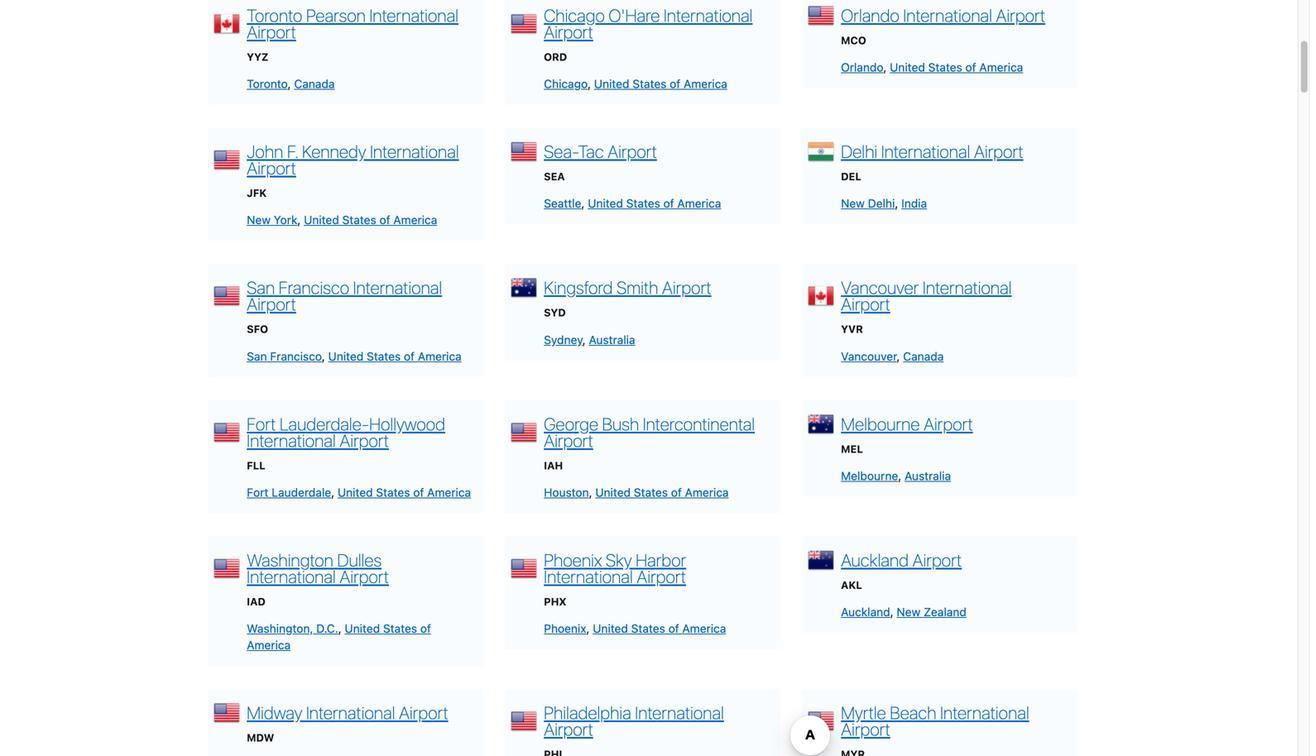 Task type: vqa. For each thing, say whether or not it's contained in the screenshot.


Task type: locate. For each thing, give the bounding box(es) containing it.
0 vertical spatial australia link
[[589, 333, 635, 347]]

united right phoenix link
[[593, 622, 628, 636]]

zealand
[[924, 605, 966, 619]]

washington,
[[247, 622, 313, 636]]

international inside the phoenix sky harbor international airport
[[544, 566, 633, 587]]

1 vertical spatial chicago
[[544, 77, 588, 91]]

melbourne up 'mel'
[[841, 414, 920, 434]]

pearson
[[306, 5, 366, 26]]

australia link
[[589, 333, 635, 347], [905, 469, 951, 483]]

fort up fll
[[247, 414, 276, 434]]

,
[[883, 60, 887, 74], [288, 77, 291, 91], [588, 77, 591, 91], [581, 197, 585, 210], [895, 197, 898, 210], [297, 213, 301, 227], [582, 333, 586, 347], [322, 349, 325, 363], [897, 349, 900, 363], [898, 469, 901, 483], [331, 486, 334, 499], [589, 486, 592, 499], [890, 605, 894, 619], [338, 622, 342, 636], [586, 622, 590, 636]]

1 vertical spatial new
[[247, 213, 271, 227]]

san for san francisco international airport
[[247, 277, 275, 298]]

0 vertical spatial melbourne
[[841, 414, 920, 434]]

united states of america link
[[890, 60, 1023, 74], [594, 77, 727, 91], [588, 197, 721, 210], [304, 213, 437, 227], [328, 349, 462, 363], [338, 486, 471, 499], [595, 486, 729, 499], [247, 622, 431, 652], [593, 622, 726, 636]]

america
[[979, 60, 1023, 74], [684, 77, 727, 91], [677, 197, 721, 210], [393, 213, 437, 227], [418, 349, 462, 363], [427, 486, 471, 499], [685, 486, 729, 499], [682, 622, 726, 636], [247, 638, 291, 652]]

0 horizontal spatial canada link
[[294, 77, 335, 91]]

states inside united states of america
[[383, 622, 417, 636]]

sea-tac airport link
[[544, 141, 657, 162]]

1 vertical spatial phoenix
[[544, 622, 586, 636]]

1 orlando from the top
[[841, 5, 899, 26]]

chicago up ord
[[544, 5, 605, 26]]

chicago link
[[544, 77, 588, 91]]

, down phoenix sky harbor international airport link
[[586, 622, 590, 636]]

houston link
[[544, 486, 589, 499]]

0 vertical spatial australia
[[589, 333, 635, 347]]

1 horizontal spatial canada link
[[903, 349, 944, 363]]

sydney link
[[544, 333, 582, 347]]

0 vertical spatial francisco
[[279, 277, 349, 298]]

vancouver international airport link
[[841, 277, 1012, 315]]

airport inside myrtle beach international airport
[[841, 719, 890, 740]]

houston , united states of america
[[544, 486, 729, 499]]

francisco inside the san francisco international airport
[[279, 277, 349, 298]]

orlando up the mco
[[841, 5, 899, 26]]

states down john f. kennedy international airport
[[342, 213, 376, 227]]

australia down 'melbourne airport' link in the bottom right of the page
[[905, 469, 951, 483]]

0 horizontal spatial australia link
[[589, 333, 635, 347]]

2 auckland from the top
[[841, 605, 890, 619]]

1 toronto from the top
[[247, 5, 302, 26]]

myrtle beach international airport link
[[841, 703, 1029, 740]]

1 vertical spatial vancouver
[[841, 349, 897, 363]]

seattle link
[[544, 197, 581, 210]]

1 vancouver from the top
[[841, 277, 919, 298]]

0 vertical spatial new
[[841, 197, 865, 210]]

, right washington, on the left
[[338, 622, 342, 636]]

1 vertical spatial canada
[[903, 349, 944, 363]]

states down orlando international airport link
[[928, 60, 962, 74]]

of
[[965, 60, 976, 74], [670, 77, 680, 91], [663, 197, 674, 210], [379, 213, 390, 227], [404, 349, 415, 363], [413, 486, 424, 499], [671, 486, 682, 499], [420, 622, 431, 636], [668, 622, 679, 636]]

2 orlando from the top
[[841, 60, 883, 74]]

united states of america link for bush
[[595, 486, 729, 499]]

1 horizontal spatial australia
[[905, 469, 951, 483]]

1 horizontal spatial new
[[841, 197, 865, 210]]

0 vertical spatial fort
[[247, 414, 276, 434]]

sky
[[606, 550, 632, 570]]

chicago , united states of america
[[544, 77, 727, 91]]

airport inside philadelphia international airport
[[544, 719, 593, 740]]

chicago for chicago o'hare international airport
[[544, 5, 605, 26]]

canada right toronto link
[[294, 77, 335, 91]]

1 vertical spatial australia link
[[905, 469, 951, 483]]

united states of america link for sky
[[593, 622, 726, 636]]

vancouver inside vancouver international airport
[[841, 277, 919, 298]]

fort down fll
[[247, 486, 268, 499]]

1 vertical spatial francisco
[[270, 349, 322, 363]]

new down del at the right top
[[841, 197, 865, 210]]

2 toronto from the top
[[247, 77, 288, 91]]

united inside united states of america
[[345, 622, 380, 636]]

united right york
[[304, 213, 339, 227]]

, left new zealand link
[[890, 605, 894, 619]]

canada link for international
[[903, 349, 944, 363]]

0 vertical spatial orlando
[[841, 5, 899, 26]]

san
[[247, 277, 275, 298], [247, 349, 267, 363]]

1 vertical spatial auckland
[[841, 605, 890, 619]]

international
[[369, 5, 458, 26], [664, 5, 753, 26], [903, 5, 992, 26], [370, 141, 459, 162], [881, 141, 970, 162], [353, 277, 442, 298], [923, 277, 1012, 298], [247, 430, 336, 451], [247, 566, 336, 587], [544, 566, 633, 587], [306, 703, 395, 723], [635, 703, 724, 723], [940, 703, 1029, 723]]

canada link right toronto link
[[294, 77, 335, 91]]

1 vertical spatial melbourne
[[841, 469, 898, 483]]

phoenix down "phx"
[[544, 622, 586, 636]]

0 vertical spatial delhi
[[841, 141, 877, 162]]

melbourne airport link
[[841, 414, 973, 434]]

united right seattle link
[[588, 197, 623, 210]]

new york , united states of america
[[247, 213, 437, 227]]

o'hare
[[609, 5, 660, 26]]

united right d.c. at the bottom left
[[345, 622, 380, 636]]

1 auckland from the top
[[841, 550, 909, 570]]

phoenix inside the phoenix sky harbor international airport
[[544, 550, 602, 570]]

new york link
[[247, 213, 297, 227]]

francisco down new york , united states of america
[[279, 277, 349, 298]]

new for delhi international airport
[[841, 197, 865, 210]]

2 vertical spatial new
[[897, 605, 920, 619]]

united right orlando link
[[890, 60, 925, 74]]

san down sfo
[[247, 349, 267, 363]]

states down sea-tac airport 'link' at the top
[[626, 197, 660, 210]]

chicago inside chicago o'hare international airport
[[544, 5, 605, 26]]

new left zealand
[[897, 605, 920, 619]]

india link
[[901, 197, 927, 210]]

states right d.c. at the bottom left
[[383, 622, 417, 636]]

fort inside fort lauderdale-hollywood international airport
[[247, 414, 276, 434]]

orlando
[[841, 5, 899, 26], [841, 60, 883, 74]]

2 melbourne from the top
[[841, 469, 898, 483]]

1 fort from the top
[[247, 414, 276, 434]]

delhi
[[841, 141, 877, 162], [868, 197, 895, 210]]

melbourne for melbourne , australia
[[841, 469, 898, 483]]

, up tac
[[588, 77, 591, 91]]

india
[[901, 197, 927, 210]]

george bush intercontinental airport link
[[544, 414, 755, 451]]

0 vertical spatial toronto
[[247, 5, 302, 26]]

0 vertical spatial vancouver
[[841, 277, 919, 298]]

new
[[841, 197, 865, 210], [247, 213, 271, 227], [897, 605, 920, 619]]

san francisco , united states of america
[[247, 349, 462, 363]]

kingsford smith airport link
[[544, 277, 711, 298]]

canada link right vancouver link
[[903, 349, 944, 363]]

airport inside fort lauderdale-hollywood international airport
[[340, 430, 389, 451]]

orlando international airport
[[841, 5, 1045, 26]]

1 horizontal spatial canada
[[903, 349, 944, 363]]

0 horizontal spatial canada
[[294, 77, 335, 91]]

1 horizontal spatial australia link
[[905, 469, 951, 483]]

san inside the san francisco international airport
[[247, 277, 275, 298]]

fort lauderdale link
[[247, 486, 331, 499]]

, down "fort lauderdale-hollywood international airport" link
[[331, 486, 334, 499]]

0 vertical spatial phoenix
[[544, 550, 602, 570]]

orlando , united states of america
[[841, 60, 1023, 74]]

of inside united states of america
[[420, 622, 431, 636]]

canada right vancouver link
[[903, 349, 944, 363]]

delhi left 'india'
[[868, 197, 895, 210]]

0 vertical spatial chicago
[[544, 5, 605, 26]]

united right chicago link
[[594, 77, 629, 91]]

1 chicago from the top
[[544, 5, 605, 26]]

toronto
[[247, 5, 302, 26], [247, 77, 288, 91]]

delhi up del at the right top
[[841, 141, 877, 162]]

orlando for orlando , united states of america
[[841, 60, 883, 74]]

chicago down ord
[[544, 77, 588, 91]]

fort for fort lauderdale , united states of america
[[247, 486, 268, 499]]

phoenix up "phx"
[[544, 550, 602, 570]]

seattle , united states of america
[[544, 197, 721, 210]]

vancouver down "yvr"
[[841, 349, 897, 363]]

states down "george bush intercontinental airport" at bottom
[[634, 486, 668, 499]]

1 san from the top
[[247, 277, 275, 298]]

america inside united states of america
[[247, 638, 291, 652]]

1 vertical spatial toronto
[[247, 77, 288, 91]]

, up "f."
[[288, 77, 291, 91]]

melbourne down 'mel'
[[841, 469, 898, 483]]

0 vertical spatial canada link
[[294, 77, 335, 91]]

australia link down 'melbourne airport' link in the bottom right of the page
[[905, 469, 951, 483]]

fort
[[247, 414, 276, 434], [247, 486, 268, 499]]

australia for airport
[[905, 469, 951, 483]]

australia link for airport
[[905, 469, 951, 483]]

francisco up the lauderdale-
[[270, 349, 322, 363]]

washington
[[247, 550, 333, 570]]

1 vertical spatial australia
[[905, 469, 951, 483]]

0 vertical spatial auckland
[[841, 550, 909, 570]]

1 vertical spatial san
[[247, 349, 267, 363]]

auckland up akl
[[841, 550, 909, 570]]

george bush intercontinental airport
[[544, 414, 755, 451]]

australia
[[589, 333, 635, 347], [905, 469, 951, 483]]

iad
[[247, 596, 265, 608]]

0 horizontal spatial new
[[247, 213, 271, 227]]

0 vertical spatial canada
[[294, 77, 335, 91]]

toronto inside toronto pearson international airport
[[247, 5, 302, 26]]

1 vertical spatial orlando
[[841, 60, 883, 74]]

international inside john f. kennedy international airport
[[370, 141, 459, 162]]

phoenix
[[544, 550, 602, 570], [544, 622, 586, 636]]

akl
[[841, 579, 862, 591]]

australia right sydney
[[589, 333, 635, 347]]

chicago
[[544, 5, 605, 26], [544, 77, 588, 91]]

airport inside the san francisco international airport
[[247, 294, 296, 315]]

2 chicago from the top
[[544, 77, 588, 91]]

auckland
[[841, 550, 909, 570], [841, 605, 890, 619]]

melbourne
[[841, 414, 920, 434], [841, 469, 898, 483]]

sydney
[[544, 333, 582, 347]]

midway international airport
[[247, 703, 448, 723]]

united states of america link for lauderdale-
[[338, 486, 471, 499]]

new left york
[[247, 213, 271, 227]]

vancouver up "yvr"
[[841, 277, 919, 298]]

united
[[890, 60, 925, 74], [594, 77, 629, 91], [588, 197, 623, 210], [304, 213, 339, 227], [328, 349, 364, 363], [338, 486, 373, 499], [595, 486, 631, 499], [345, 622, 380, 636], [593, 622, 628, 636]]

orlando down the mco
[[841, 60, 883, 74]]

toronto down yyz
[[247, 77, 288, 91]]

kennedy
[[302, 141, 366, 162]]

new for john f. kennedy international airport
[[247, 213, 271, 227]]

0 vertical spatial san
[[247, 277, 275, 298]]

1 phoenix from the top
[[544, 550, 602, 570]]

smith
[[617, 277, 658, 298]]

0 horizontal spatial australia
[[589, 333, 635, 347]]

myrtle beach international airport
[[841, 703, 1029, 740]]

vancouver , canada
[[841, 349, 944, 363]]

2 fort from the top
[[247, 486, 268, 499]]

lauderdale-
[[280, 414, 369, 434]]

toronto up yyz
[[247, 5, 302, 26]]

1 melbourne from the top
[[841, 414, 920, 434]]

fort for fort lauderdale-hollywood international airport
[[247, 414, 276, 434]]

1 vertical spatial fort
[[247, 486, 268, 499]]

fort lauderdale-hollywood international airport link
[[247, 414, 445, 451]]

auckland down akl
[[841, 605, 890, 619]]

philadelphia international airport
[[544, 703, 724, 740]]

airport inside "george bush intercontinental airport"
[[544, 430, 593, 451]]

canada for international
[[903, 349, 944, 363]]

2 san from the top
[[247, 349, 267, 363]]

australia link right sydney
[[589, 333, 635, 347]]

san up sfo
[[247, 277, 275, 298]]

san francisco international airport link
[[247, 277, 442, 315]]

australia for smith
[[589, 333, 635, 347]]

international inside vancouver international airport
[[923, 277, 1012, 298]]

midway international airport link
[[247, 703, 448, 723]]

harbor
[[636, 550, 686, 570]]

2 phoenix from the top
[[544, 622, 586, 636]]

washington, d.c. link
[[247, 622, 338, 636]]

united states of america link for tac
[[588, 197, 721, 210]]

toronto for toronto pearson international airport
[[247, 5, 302, 26]]

airport
[[996, 5, 1045, 26], [247, 21, 296, 42], [544, 21, 593, 42], [608, 141, 657, 162], [974, 141, 1023, 162], [247, 158, 296, 178], [662, 277, 711, 298], [247, 294, 296, 315], [841, 294, 890, 315], [924, 414, 973, 434], [340, 430, 389, 451], [544, 430, 593, 451], [912, 550, 962, 570], [340, 566, 389, 587], [637, 566, 686, 587], [399, 703, 448, 723], [544, 719, 593, 740], [841, 719, 890, 740]]

vancouver for canada
[[841, 349, 897, 363]]

1 vertical spatial canada link
[[903, 349, 944, 363]]

airport inside john f. kennedy international airport
[[247, 158, 296, 178]]

, left 'india'
[[895, 197, 898, 210]]

2 vancouver from the top
[[841, 349, 897, 363]]

syd
[[544, 307, 566, 319]]

international inside fort lauderdale-hollywood international airport
[[247, 430, 336, 451]]



Task type: describe. For each thing, give the bounding box(es) containing it.
vancouver for airport
[[841, 277, 919, 298]]

united states of america link for o'hare
[[594, 77, 727, 91]]

toronto , canada
[[247, 77, 335, 91]]

mel
[[841, 443, 863, 455]]

vancouver link
[[841, 349, 897, 363]]

mdw
[[247, 732, 274, 744]]

san for san francisco , united states of america
[[247, 349, 267, 363]]

phoenix for phoenix sky harbor international airport
[[544, 550, 602, 570]]

kingsford
[[544, 277, 613, 298]]

washington dulles international airport link
[[247, 550, 389, 587]]

airport inside the phoenix sky harbor international airport
[[637, 566, 686, 587]]

, down kingsford
[[582, 333, 586, 347]]

auckland , new zealand
[[841, 605, 966, 619]]

auckland for auckland airport
[[841, 550, 909, 570]]

phoenix sky harbor international airport link
[[544, 550, 686, 587]]

phoenix sky harbor international airport
[[544, 550, 686, 587]]

international inside philadelphia international airport
[[635, 703, 724, 723]]

united states of america link for francisco
[[328, 349, 462, 363]]

, down 'melbourne airport' link in the bottom right of the page
[[898, 469, 901, 483]]

australia link for smith
[[589, 333, 635, 347]]

fll
[[247, 460, 265, 472]]

, down the san francisco international airport
[[322, 349, 325, 363]]

f.
[[287, 141, 298, 162]]

toronto link
[[247, 77, 288, 91]]

beach
[[890, 703, 936, 723]]

del
[[841, 171, 861, 183]]

auckland link
[[841, 605, 890, 619]]

san francisco link
[[247, 349, 322, 363]]

, down vancouver international airport link
[[897, 349, 900, 363]]

international inside toronto pearson international airport
[[369, 5, 458, 26]]

george
[[544, 414, 598, 434]]

tac
[[578, 141, 604, 162]]

vancouver international airport
[[841, 277, 1012, 315]]

, down "george"
[[589, 486, 592, 499]]

chicago o'hare international airport link
[[544, 5, 753, 42]]

sfo
[[247, 323, 268, 335]]

international inside the san francisco international airport
[[353, 277, 442, 298]]

chicago for chicago , united states of america
[[544, 77, 588, 91]]

orlando for orlando international airport
[[841, 5, 899, 26]]

sydney , australia
[[544, 333, 635, 347]]

delhi international airport
[[841, 141, 1023, 162]]

airport inside vancouver international airport
[[841, 294, 890, 315]]

united states of america link for international
[[890, 60, 1023, 74]]

d.c.
[[316, 622, 338, 636]]

, down orlando international airport link
[[883, 60, 887, 74]]

new delhi link
[[841, 197, 895, 210]]

york
[[274, 213, 297, 227]]

orlando international airport link
[[841, 5, 1045, 26]]

ord
[[544, 51, 567, 63]]

auckland for auckland , new zealand
[[841, 605, 890, 619]]

iah
[[544, 460, 563, 472]]

new zealand link
[[897, 605, 966, 619]]

united down san francisco international airport link
[[328, 349, 364, 363]]

united states of america link for f.
[[304, 213, 437, 227]]

united states of america link for dulles
[[247, 622, 431, 652]]

united right houston link
[[595, 486, 631, 499]]

fort lauderdale , united states of america
[[247, 486, 471, 499]]

canada link for pearson
[[294, 77, 335, 91]]

phoenix , united states of america
[[544, 622, 726, 636]]

john f. kennedy international airport link
[[247, 141, 459, 178]]

mco
[[841, 34, 866, 46]]

melbourne link
[[841, 469, 898, 483]]

toronto pearson international airport link
[[247, 5, 458, 42]]

john f. kennedy international airport
[[247, 141, 459, 178]]

melbourne airport
[[841, 414, 973, 434]]

toronto for toronto , canada
[[247, 77, 288, 91]]

philadelphia international airport link
[[544, 703, 724, 740]]

states down chicago o'hare international airport
[[632, 77, 667, 91]]

hollywood
[[369, 414, 445, 434]]

orlando link
[[841, 60, 883, 74]]

states down the phoenix sky harbor international airport
[[631, 622, 665, 636]]

jfk
[[247, 187, 267, 199]]

francisco for airport
[[279, 277, 349, 298]]

intercontinental
[[643, 414, 755, 434]]

philadelphia
[[544, 703, 631, 723]]

states down hollywood
[[376, 486, 410, 499]]

airport inside toronto pearson international airport
[[247, 21, 296, 42]]

phoenix for phoenix , united states of america
[[544, 622, 586, 636]]

states up hollywood
[[367, 349, 401, 363]]

houston
[[544, 486, 589, 499]]

united states of america
[[247, 622, 431, 652]]

, down "f."
[[297, 213, 301, 227]]

sea-
[[544, 141, 578, 162]]

melbourne for melbourne airport
[[841, 414, 920, 434]]

seattle
[[544, 197, 581, 210]]

fort lauderdale-hollywood international airport
[[247, 414, 445, 451]]

airport inside chicago o'hare international airport
[[544, 21, 593, 42]]

toronto pearson international airport
[[247, 5, 458, 42]]

2 horizontal spatial new
[[897, 605, 920, 619]]

auckland airport link
[[841, 550, 962, 570]]

washington, d.c. ,
[[247, 622, 345, 636]]

john
[[247, 141, 283, 162]]

airport inside washington dulles international airport
[[340, 566, 389, 587]]

yyz
[[247, 51, 268, 63]]

1 vertical spatial delhi
[[868, 197, 895, 210]]

yvr
[[841, 323, 863, 335]]

phx
[[544, 596, 567, 608]]

melbourne , australia
[[841, 469, 951, 483]]

international inside chicago o'hare international airport
[[664, 5, 753, 26]]

, down tac
[[581, 197, 585, 210]]

international inside washington dulles international airport
[[247, 566, 336, 587]]

washington dulles international airport
[[247, 550, 389, 587]]

san francisco international airport
[[247, 277, 442, 315]]

auckland airport
[[841, 550, 962, 570]]

delhi international airport link
[[841, 141, 1023, 162]]

bush
[[602, 414, 639, 434]]

sea-tac airport
[[544, 141, 657, 162]]

chicago o'hare international airport
[[544, 5, 753, 42]]

francisco for united
[[270, 349, 322, 363]]

international inside myrtle beach international airport
[[940, 703, 1029, 723]]

united right lauderdale
[[338, 486, 373, 499]]

canada for pearson
[[294, 77, 335, 91]]

midway
[[247, 703, 302, 723]]

phoenix link
[[544, 622, 586, 636]]



